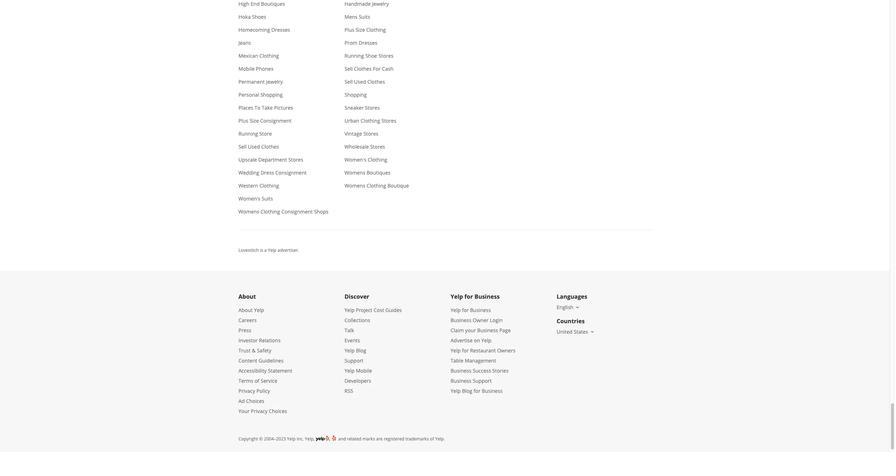 Task type: locate. For each thing, give the bounding box(es) containing it.
stores down sneaker stores link
[[382, 117, 397, 124]]

1 vertical spatial dresses
[[359, 39, 378, 46]]

sell down sell clothes for cash
[[345, 78, 353, 85]]

prom dresses link
[[339, 37, 439, 50]]

consignment
[[260, 117, 292, 124], [275, 169, 307, 176], [282, 208, 313, 215]]

clothes up upscale department stores
[[261, 143, 279, 150]]

1 vertical spatial running
[[239, 130, 258, 137]]

for
[[373, 65, 381, 72]]

a
[[264, 247, 267, 253]]

consignment for size
[[260, 117, 292, 124]]

0 vertical spatial plus
[[345, 26, 355, 33]]

0 horizontal spatial size
[[250, 117, 259, 124]]

clothing down women's suits link
[[261, 208, 280, 215]]

16 chevron down v2 image for countries
[[590, 329, 596, 335]]

consignment for clothing
[[282, 208, 313, 215]]

womens clothing consignment shops link
[[233, 205, 334, 218]]

1 vertical spatial support
[[473, 378, 492, 384]]

upscale department stores
[[239, 156, 303, 163]]

choices down policy
[[269, 408, 287, 415]]

clothing up phones
[[260, 52, 279, 59]]

0 horizontal spatial support
[[345, 357, 364, 364]]

0 vertical spatial running
[[345, 52, 364, 59]]

personal
[[239, 91, 259, 98]]

0 vertical spatial about
[[239, 293, 256, 301]]

1 horizontal spatial blog
[[462, 388, 473, 395]]

stores down urban clothing stores on the top left of page
[[364, 130, 379, 137]]

1 vertical spatial privacy
[[251, 408, 268, 415]]

sell used clothes down running store
[[239, 143, 279, 150]]

1 vertical spatial boutiques
[[367, 169, 391, 176]]

store
[[259, 130, 272, 137]]

0 vertical spatial 16 chevron down v2 image
[[575, 305, 581, 310]]

ad
[[239, 398, 245, 405]]

handmade jewelry
[[345, 0, 389, 7]]

womens down women's clothing on the top left of the page
[[345, 169, 366, 176]]

rss link
[[345, 388, 353, 395]]

handmade jewelry link
[[339, 0, 439, 11]]

choices down privacy policy 'link'
[[246, 398, 264, 405]]

yelp left inc.
[[287, 436, 296, 442]]

2 vertical spatial consignment
[[282, 208, 313, 215]]

sell used clothes down sell clothes for cash
[[345, 78, 385, 85]]

plus size clothing
[[345, 26, 386, 33]]

press link
[[239, 327, 251, 334]]

0 horizontal spatial plus
[[239, 117, 248, 124]]

places to take pictures link
[[233, 101, 333, 114]]

clothing
[[366, 26, 386, 33], [260, 52, 279, 59], [361, 117, 380, 124], [368, 156, 388, 163], [260, 182, 279, 189], [367, 182, 386, 189], [261, 208, 280, 215]]

homecoming dresses link
[[233, 24, 333, 37]]

1 vertical spatial plus
[[239, 117, 248, 124]]

sell used clothes link up 'department' on the top left of page
[[233, 140, 333, 153]]

suits up plus size clothing
[[359, 13, 370, 20]]

sell used clothes link down cash on the left of page
[[339, 75, 439, 88]]

urban
[[345, 117, 359, 124]]

business up yelp for business link
[[475, 293, 500, 301]]

content guidelines link
[[239, 357, 284, 364]]

womens clothing consignment shops
[[239, 208, 329, 215]]

yelp down events link
[[345, 347, 355, 354]]

1 horizontal spatial suits
[[359, 13, 370, 20]]

0 vertical spatial suits
[[359, 13, 370, 20]]

sell used clothes link
[[339, 75, 439, 88], [233, 140, 333, 153]]

plus down places on the top of the page
[[239, 117, 248, 124]]

choices
[[246, 398, 264, 405], [269, 408, 287, 415]]

0 vertical spatial size
[[356, 26, 365, 33]]

1 vertical spatial choices
[[269, 408, 287, 415]]

boutiques up hoka shoes 'link' at the top left of page
[[261, 0, 285, 7]]

blog down business support link
[[462, 388, 473, 395]]

0 vertical spatial dresses
[[272, 26, 290, 33]]

dresses down hoka shoes 'link' at the top left of page
[[272, 26, 290, 33]]

jeans link
[[233, 37, 333, 50]]

2 vertical spatial clothes
[[261, 143, 279, 150]]

plus up prom
[[345, 26, 355, 33]]

1 horizontal spatial jewelry
[[372, 0, 389, 7]]

1 vertical spatial suits
[[262, 195, 273, 202]]

women's down "wholesale"
[[345, 156, 367, 163]]

statement
[[268, 368, 293, 374]]

1 horizontal spatial size
[[356, 26, 365, 33]]

collections link
[[345, 317, 370, 324]]

blog inside 'yelp project cost guides collections talk events yelp blog support yelp mobile developers rss'
[[356, 347, 366, 354]]

suits for women's suits
[[262, 195, 273, 202]]

women's down the western
[[239, 195, 261, 202]]

0 vertical spatial sell used clothes
[[345, 78, 385, 85]]

0 vertical spatial of
[[255, 378, 259, 384]]

0 horizontal spatial boutiques
[[261, 0, 285, 7]]

1 vertical spatial sell used clothes link
[[233, 140, 333, 153]]

shopping
[[261, 91, 283, 98], [345, 91, 367, 98]]

support down yelp blog link on the left of the page
[[345, 357, 364, 364]]

used
[[354, 78, 366, 85], [248, 143, 260, 150]]

1 horizontal spatial mobile
[[356, 368, 372, 374]]

1 horizontal spatial boutiques
[[367, 169, 391, 176]]

suits inside women's suits link
[[262, 195, 273, 202]]

of
[[255, 378, 259, 384], [430, 436, 434, 442]]

womens for womens boutiques
[[345, 169, 366, 176]]

1 vertical spatial about
[[239, 307, 253, 314]]

of up privacy policy 'link'
[[255, 378, 259, 384]]

0 vertical spatial womens
[[345, 169, 366, 176]]

0 horizontal spatial of
[[255, 378, 259, 384]]

2 about from the top
[[239, 307, 253, 314]]

0 vertical spatial blog
[[356, 347, 366, 354]]

0 vertical spatial choices
[[246, 398, 264, 405]]

1 shopping from the left
[[261, 91, 283, 98]]

terms of service link
[[239, 378, 278, 384]]

boutiques
[[261, 0, 285, 7], [367, 169, 391, 176]]

1 horizontal spatial dresses
[[359, 39, 378, 46]]

vintage
[[345, 130, 362, 137]]

careers
[[239, 317, 257, 324]]

size up running store
[[250, 117, 259, 124]]

suits inside mens suits link
[[359, 13, 370, 20]]

used down sell clothes for cash
[[354, 78, 366, 85]]

on
[[474, 337, 480, 344]]

size up prom dresses
[[356, 26, 365, 33]]

privacy
[[239, 388, 255, 395], [251, 408, 268, 415]]

collections
[[345, 317, 370, 324]]

consignment down women's suits link
[[282, 208, 313, 215]]

0 horizontal spatial sell used clothes
[[239, 143, 279, 150]]

mobile down mexican
[[239, 65, 255, 72]]

mobile
[[239, 65, 255, 72], [356, 368, 372, 374]]

1 vertical spatial womens
[[345, 182, 366, 189]]

lovestitch
[[239, 247, 259, 253]]

relations
[[259, 337, 281, 344]]

womens for womens clothing boutique
[[345, 182, 366, 189]]

1 vertical spatial of
[[430, 436, 434, 442]]

jewelry down mobile phones link
[[266, 78, 283, 85]]

accessibility statement link
[[239, 368, 293, 374]]

1 vertical spatial 16 chevron down v2 image
[[590, 329, 596, 335]]

shopping up take
[[261, 91, 283, 98]]

1 horizontal spatial support
[[473, 378, 492, 384]]

yelp down support link
[[345, 368, 355, 374]]

mexican clothing
[[239, 52, 279, 59]]

1 vertical spatial jewelry
[[266, 78, 283, 85]]

running store link
[[233, 127, 333, 140]]

sell clothes for cash
[[345, 65, 394, 72]]

for down advertise
[[462, 347, 469, 354]]

sell down running shoe stores
[[345, 65, 353, 72]]

jewelry up mens suits link
[[372, 0, 389, 7]]

about for about
[[239, 293, 256, 301]]

0 horizontal spatial running
[[239, 130, 258, 137]]

stores up urban clothing stores on the top left of page
[[365, 104, 380, 111]]

yelp project cost guides link
[[345, 307, 402, 314]]

1 horizontal spatial shopping
[[345, 91, 367, 98]]

department
[[258, 156, 287, 163]]

women's inside women's clothing link
[[345, 156, 367, 163]]

mobile phones
[[239, 65, 274, 72]]

plus size consignment
[[239, 117, 292, 124]]

0 vertical spatial jewelry
[[372, 0, 389, 7]]

clothing down dress
[[260, 182, 279, 189]]

lovestitch is a yelp advertiser.
[[239, 247, 299, 253]]

mobile up developers link
[[356, 368, 372, 374]]

running left 'store'
[[239, 130, 258, 137]]

0 horizontal spatial jewelry
[[266, 78, 283, 85]]

ad choices link
[[239, 398, 264, 405]]

privacy down terms
[[239, 388, 255, 395]]

0 horizontal spatial 16 chevron down v2 image
[[575, 305, 581, 310]]

and
[[338, 436, 346, 442]]

womens down womens boutiques
[[345, 182, 366, 189]]

investor relations link
[[239, 337, 281, 344]]

0 vertical spatial sell used clothes link
[[339, 75, 439, 88]]

1 vertical spatial blog
[[462, 388, 473, 395]]

0 horizontal spatial dresses
[[272, 26, 290, 33]]

blog up support link
[[356, 347, 366, 354]]

16 chevron down v2 image inside english dropdown button
[[575, 305, 581, 310]]

0 horizontal spatial mobile
[[239, 65, 255, 72]]

boutiques inside high end boutiques link
[[261, 0, 285, 7]]

business up claim
[[451, 317, 472, 324]]

clothing up womens boutiques
[[368, 156, 388, 163]]

0 horizontal spatial shopping
[[261, 91, 283, 98]]

shopping up sneaker
[[345, 91, 367, 98]]

16 chevron down v2 image down languages
[[575, 305, 581, 310]]

womens down "women's suits"
[[239, 208, 259, 215]]

2 vertical spatial womens
[[239, 208, 259, 215]]

1 vertical spatial women's
[[239, 195, 261, 202]]

sell
[[345, 65, 353, 72], [345, 78, 353, 85], [239, 143, 247, 150]]

talk link
[[345, 327, 354, 334]]

0 horizontal spatial blog
[[356, 347, 366, 354]]

1 vertical spatial sell
[[345, 78, 353, 85]]

dresses
[[272, 26, 290, 33], [359, 39, 378, 46]]

0 vertical spatial mobile
[[239, 65, 255, 72]]

1 vertical spatial sell used clothes
[[239, 143, 279, 150]]

yelp up careers link
[[254, 307, 264, 314]]

vintage stores link
[[339, 127, 439, 140]]

boutiques up womens clothing boutique
[[367, 169, 391, 176]]

about inside about yelp careers press investor relations trust & safety content guidelines accessibility statement terms of service privacy policy ad choices your privacy choices
[[239, 307, 253, 314]]

1 vertical spatial consignment
[[275, 169, 307, 176]]

1 horizontal spatial 16 chevron down v2 image
[[590, 329, 596, 335]]

consignment down upscale department stores link
[[275, 169, 307, 176]]

stores down the vintage stores link
[[370, 143, 385, 150]]

0 horizontal spatial sell used clothes link
[[233, 140, 333, 153]]

united states
[[557, 329, 588, 335]]

1 vertical spatial size
[[250, 117, 259, 124]]

about up careers link
[[239, 307, 253, 314]]

1 horizontal spatial of
[[430, 436, 434, 442]]

1 vertical spatial used
[[248, 143, 260, 150]]

0 vertical spatial women's
[[345, 156, 367, 163]]

hoka shoes
[[239, 13, 266, 20]]

sell up upscale
[[239, 143, 247, 150]]

places to take pictures
[[239, 104, 293, 111]]

consignment down places to take pictures link
[[260, 117, 292, 124]]

16 chevron down v2 image
[[575, 305, 581, 310], [590, 329, 596, 335]]

of left yelp.
[[430, 436, 434, 442]]

sell used clothes for the rightmost sell used clothes link
[[345, 78, 385, 85]]

1 about from the top
[[239, 293, 256, 301]]

consignment for dress
[[275, 169, 307, 176]]

owners
[[498, 347, 516, 354]]

women's inside women's suits link
[[239, 195, 261, 202]]

clothing down sneaker stores
[[361, 117, 380, 124]]

0 vertical spatial used
[[354, 78, 366, 85]]

wedding
[[239, 169, 259, 176]]

business support link
[[451, 378, 492, 384]]

1 horizontal spatial used
[[354, 78, 366, 85]]

prom
[[345, 39, 358, 46]]

2 vertical spatial sell
[[239, 143, 247, 150]]

16 chevron down v2 image inside united states popup button
[[590, 329, 596, 335]]

jewelry inside "link"
[[266, 78, 283, 85]]

1 horizontal spatial running
[[345, 52, 364, 59]]

policy
[[257, 388, 270, 395]]

1 horizontal spatial women's
[[345, 156, 367, 163]]

sneaker
[[345, 104, 364, 111]]

running down prom
[[345, 52, 364, 59]]

success
[[473, 368, 491, 374]]

0 horizontal spatial women's
[[239, 195, 261, 202]]

investor
[[239, 337, 258, 344]]

stores up cash on the left of page
[[379, 52, 394, 59]]

1 horizontal spatial sell used clothes
[[345, 78, 385, 85]]

clothes left for
[[354, 65, 372, 72]]

sneaker stores
[[345, 104, 380, 111]]

suits down western clothing
[[262, 195, 273, 202]]

developers link
[[345, 378, 371, 384]]

inc.
[[297, 436, 304, 442]]

clothes down for
[[368, 78, 385, 85]]

support down success
[[473, 378, 492, 384]]

0 vertical spatial consignment
[[260, 117, 292, 124]]

sell used clothes
[[345, 78, 385, 85], [239, 143, 279, 150]]

clothing down womens boutiques
[[367, 182, 386, 189]]

1 vertical spatial mobile
[[356, 368, 372, 374]]

cash
[[382, 65, 394, 72]]

0 horizontal spatial suits
[[262, 195, 273, 202]]

clothes
[[354, 65, 372, 72], [368, 78, 385, 85], [261, 143, 279, 150]]

running shoe stores
[[345, 52, 394, 59]]

16 chevron down v2 image right states
[[590, 329, 596, 335]]

upscale department stores link
[[233, 153, 333, 166]]

0 vertical spatial support
[[345, 357, 364, 364]]

used down running store
[[248, 143, 260, 150]]

0 vertical spatial boutiques
[[261, 0, 285, 7]]

16 chevron down v2 image for languages
[[575, 305, 581, 310]]

privacy down "ad choices" link
[[251, 408, 268, 415]]

women's suits
[[239, 195, 273, 202]]

1 horizontal spatial plus
[[345, 26, 355, 33]]

0 horizontal spatial used
[[248, 143, 260, 150]]

sell used clothes for bottommost sell used clothes link
[[239, 143, 279, 150]]

shoe
[[366, 52, 377, 59]]

about up about yelp link
[[239, 293, 256, 301]]

united
[[557, 329, 573, 335]]

dresses up running shoe stores
[[359, 39, 378, 46]]

yelp burst image
[[332, 435, 337, 442]]



Task type: describe. For each thing, give the bounding box(es) containing it.
mens
[[345, 13, 358, 20]]

women's clothing link
[[339, 153, 439, 166]]

clothing for womens clothing consignment shops
[[261, 208, 280, 215]]

pictures
[[274, 104, 293, 111]]

running for running store
[[239, 130, 258, 137]]

project
[[356, 307, 373, 314]]

1 horizontal spatial sell used clothes link
[[339, 75, 439, 88]]

business down owner
[[478, 327, 498, 334]]

prom dresses
[[345, 39, 378, 46]]

yelp logo image
[[316, 435, 330, 442]]

0 vertical spatial privacy
[[239, 388, 255, 395]]

yelp up collections
[[345, 307, 355, 314]]

1 horizontal spatial choices
[[269, 408, 287, 415]]

rss
[[345, 388, 353, 395]]

urban clothing stores link
[[339, 114, 439, 127]]

stories
[[493, 368, 509, 374]]

yelp up claim
[[451, 307, 461, 314]]

press
[[239, 327, 251, 334]]

safety
[[257, 347, 272, 354]]

support inside yelp for business business owner login claim your business page advertise on yelp yelp for restaurant owners table management business success stories business support yelp blog for business
[[473, 378, 492, 384]]

running shoe stores link
[[339, 50, 439, 62]]

content
[[239, 357, 257, 364]]

size for consignment
[[250, 117, 259, 124]]

women's for women's suits
[[239, 195, 261, 202]]

permanent
[[239, 78, 265, 85]]

your privacy choices link
[[239, 408, 287, 415]]

trust & safety link
[[239, 347, 272, 354]]

yelp right on
[[482, 337, 492, 344]]

privacy policy link
[[239, 388, 270, 395]]

permanent jewelry
[[239, 78, 283, 85]]

homecoming dresses
[[239, 26, 290, 33]]

business down table
[[451, 368, 472, 374]]

jeans
[[239, 39, 251, 46]]

end
[[251, 0, 260, 7]]

clothing for urban clothing stores
[[361, 117, 380, 124]]

service
[[261, 378, 278, 384]]

yelp for business business owner login claim your business page advertise on yelp yelp for restaurant owners table management business success stories business support yelp blog for business
[[451, 307, 516, 395]]

yelp for restaurant owners link
[[451, 347, 516, 354]]

blog inside yelp for business business owner login claim your business page advertise on yelp yelp for restaurant owners table management business success stories business support yelp blog for business
[[462, 388, 473, 395]]

running store
[[239, 130, 272, 137]]

plus for plus size clothing
[[345, 26, 355, 33]]

suits for mens suits
[[359, 13, 370, 20]]

developers
[[345, 378, 371, 384]]

1 vertical spatial clothes
[[368, 78, 385, 85]]

phones
[[256, 65, 274, 72]]

dress
[[261, 169, 274, 176]]

high
[[239, 0, 249, 7]]

yelp for business link
[[451, 307, 491, 314]]

claim
[[451, 327, 464, 334]]

yelp project cost guides collections talk events yelp blog support yelp mobile developers rss
[[345, 307, 402, 395]]

mobile phones link
[[233, 62, 333, 75]]

yelp down business support link
[[451, 388, 461, 395]]

business success stories link
[[451, 368, 509, 374]]

urban clothing stores
[[345, 117, 397, 124]]

languages
[[557, 293, 588, 301]]

women's for women's clothing
[[345, 156, 367, 163]]

clothing for women's clothing
[[368, 156, 388, 163]]

page
[[500, 327, 511, 334]]

hoka shoes link
[[233, 11, 333, 24]]

yelp,
[[305, 436, 315, 442]]

dresses for homecoming dresses
[[272, 26, 290, 33]]

dresses for prom dresses
[[359, 39, 378, 46]]

owner
[[473, 317, 489, 324]]

about yelp link
[[239, 307, 264, 314]]

womens for womens clothing consignment shops
[[239, 208, 259, 215]]

jewelry for permanent jewelry
[[266, 78, 283, 85]]

business owner login link
[[451, 317, 503, 324]]

yelp up yelp for business link
[[451, 293, 463, 301]]

mobile inside 'yelp project cost guides collections talk events yelp blog support yelp mobile developers rss'
[[356, 368, 372, 374]]

jewelry for handmade jewelry
[[372, 0, 389, 7]]

united states button
[[557, 329, 596, 335]]

support inside 'yelp project cost guides collections talk events yelp blog support yelp mobile developers rss'
[[345, 357, 364, 364]]

upscale
[[239, 156, 257, 163]]

0 horizontal spatial choices
[[246, 398, 264, 405]]

clothing for mexican clothing
[[260, 52, 279, 59]]

plus for plus size consignment
[[239, 117, 248, 124]]

wedding dress consignment
[[239, 169, 307, 176]]

shoes
[[252, 13, 266, 20]]

of inside about yelp careers press investor relations trust & safety content guidelines accessibility statement terms of service privacy policy ad choices your privacy choices
[[255, 378, 259, 384]]

hoka
[[239, 13, 251, 20]]

and related marks are registered trademarks of yelp.
[[337, 436, 445, 442]]

business up owner
[[470, 307, 491, 314]]

clothing down mens suits link
[[366, 26, 386, 33]]

advertise
[[451, 337, 473, 344]]

high end boutiques link
[[233, 0, 333, 11]]

boutiques inside womens boutiques link
[[367, 169, 391, 176]]

wholesale stores
[[345, 143, 385, 150]]

are
[[376, 436, 383, 442]]

guidelines
[[259, 357, 284, 364]]

personal shopping
[[239, 91, 283, 98]]

for up the business owner login "link"
[[462, 307, 469, 314]]

womens boutiques link
[[339, 166, 439, 179]]

trust
[[239, 347, 251, 354]]

restaurant
[[470, 347, 496, 354]]

take
[[262, 104, 273, 111]]

wedding dress consignment link
[[233, 166, 333, 179]]

0 vertical spatial clothes
[[354, 65, 372, 72]]

to
[[255, 104, 261, 111]]

size for clothing
[[356, 26, 365, 33]]

yelp up table
[[451, 347, 461, 354]]

womens clothing boutique link
[[339, 179, 439, 192]]

plus size clothing link
[[339, 24, 439, 37]]

business down stories
[[482, 388, 503, 395]]

about for about yelp careers press investor relations trust & safety content guidelines accessibility statement terms of service privacy policy ad choices your privacy choices
[[239, 307, 253, 314]]

yelp right a
[[268, 247, 277, 253]]

©
[[259, 436, 263, 442]]

western clothing
[[239, 182, 279, 189]]

states
[[574, 329, 588, 335]]

for up yelp for business link
[[465, 293, 473, 301]]

0 vertical spatial sell
[[345, 65, 353, 72]]

women's clothing
[[345, 156, 388, 163]]

clothing for womens clothing boutique
[[367, 182, 386, 189]]

for down business support link
[[474, 388, 481, 395]]

2004–2023
[[264, 436, 286, 442]]

english button
[[557, 304, 581, 311]]

clothing for western clothing
[[260, 182, 279, 189]]

shopping link
[[339, 88, 439, 101]]

boutique
[[388, 182, 409, 189]]

english
[[557, 304, 574, 311]]

stores up wedding dress consignment link
[[288, 156, 303, 163]]

events link
[[345, 337, 360, 344]]

womens boutiques
[[345, 169, 391, 176]]

shops
[[314, 208, 329, 215]]

plus size consignment link
[[233, 114, 333, 127]]

talk
[[345, 327, 354, 334]]

wholesale
[[345, 143, 369, 150]]

mens suits link
[[339, 11, 439, 24]]

yelp inside about yelp careers press investor relations trust & safety content guidelines accessibility statement terms of service privacy policy ad choices your privacy choices
[[254, 307, 264, 314]]

business up the yelp blog for business link
[[451, 378, 472, 384]]

yelp blog link
[[345, 347, 366, 354]]

sell clothes for cash link
[[339, 62, 439, 75]]

2 shopping from the left
[[345, 91, 367, 98]]

registered
[[384, 436, 405, 442]]

running for running shoe stores
[[345, 52, 364, 59]]



Task type: vqa. For each thing, say whether or not it's contained in the screenshot.
THE A1 PROFESSIONAL PLUMBING Image
no



